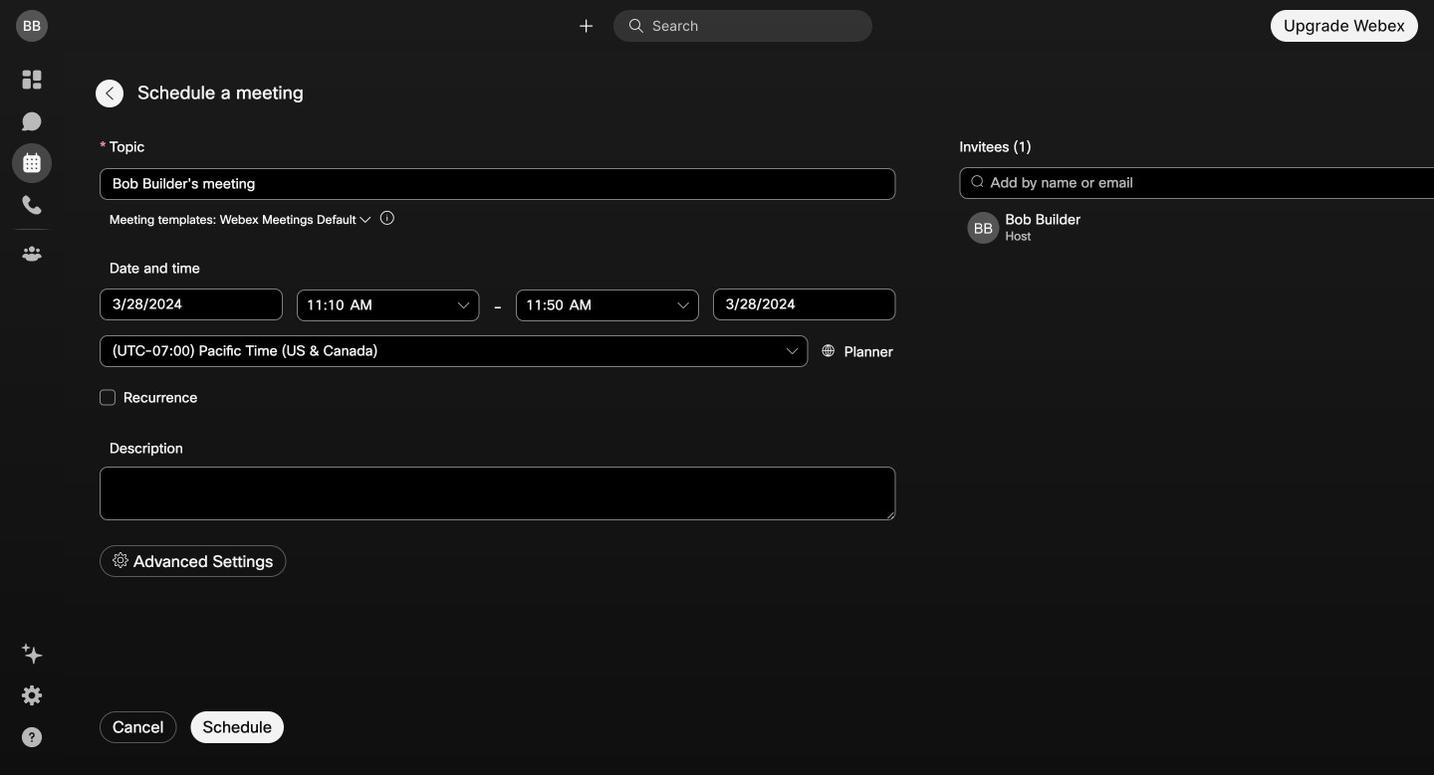 Task type: locate. For each thing, give the bounding box(es) containing it.
webex tab list
[[12, 60, 52, 274]]

navigation
[[0, 52, 64, 776]]



Task type: vqa. For each thing, say whether or not it's contained in the screenshot.
Messaging tab
no



